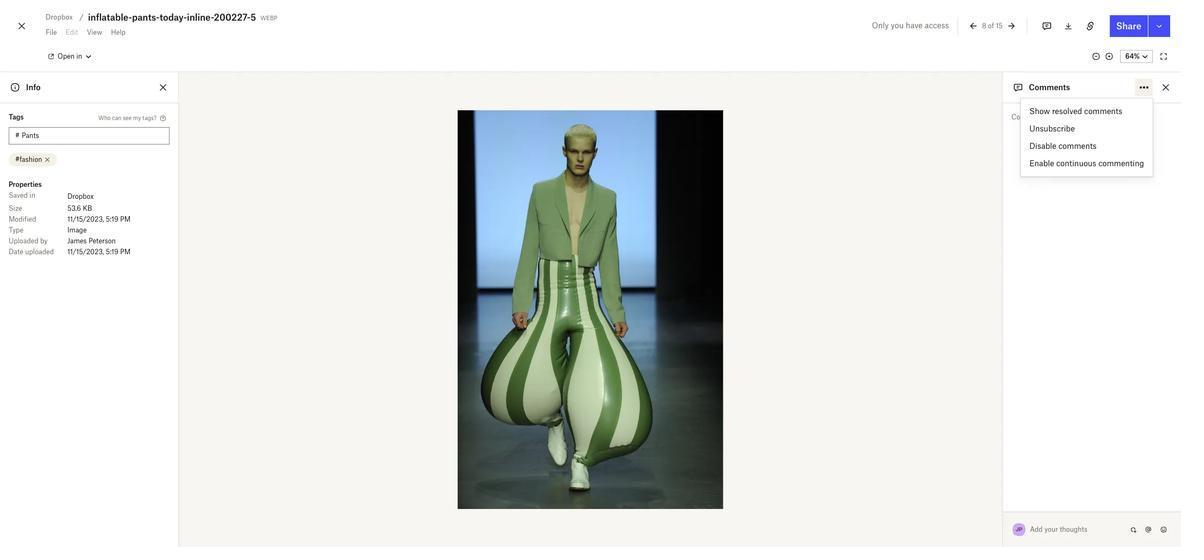 Task type: locate. For each thing, give the bounding box(es) containing it.
3 to from the top
[[1002, 383, 1007, 390]]

11/15/2023, 5:19 pm
[[67, 215, 131, 223], [67, 248, 131, 256]]

microsoft_pride down microsoft_pride_21_intersex.jpg
[[1009, 448, 1049, 454]]

my
[[133, 115, 141, 121]]

by
[[40, 237, 48, 245]]

uploaded down microsoft_pride_21_bisexual.jpg
[[976, 351, 1000, 358]]

comments
[[1029, 83, 1071, 92], [1012, 113, 1046, 121]]

to inside microsoft_pride_21_intersex.jpg uploaded to microsoft_pride
[[1002, 448, 1007, 454]]

uploaded down microsoft_pride_21_demisexual.jpg
[[976, 319, 1000, 326]]

11/15/2023,
[[67, 215, 104, 223], [67, 248, 104, 256]]

row up "kb"
[[9, 190, 170, 203]]

6 to from the top
[[1002, 480, 1007, 486]]

uploaded down type
[[9, 237, 38, 245]]

microsoft_pride_21_lesbian.jpg
[[954, 499, 1053, 507]]

microsoft_pride inside microsoft_pride_21_demisexual.jpg uploaded to microsoft_pride
[[1009, 319, 1049, 326]]

to for microsoft_pride_21_neutrois.jpg
[[1002, 383, 1007, 390]]

row containing saved in
[[9, 190, 170, 203]]

to inside microsoft_pride_21_neutrois.jpg uploaded to microsoft_pride
[[1002, 383, 1007, 390]]

11/15/2023, for peterson
[[67, 248, 104, 256]]

james
[[67, 237, 87, 245]]

1 vertical spatial uploaded
[[1038, 528, 1066, 536]]

microsoft_pride down the "microsoft_pride_21_pansexual.jpg"
[[1009, 480, 1049, 486]]

11/15/2023, down james peterson
[[67, 248, 104, 256]]

11/15/2023, 5:19 pm down peterson
[[67, 248, 131, 256]]

uploaded for microsoft_pride_21_neutrois.jpg
[[976, 383, 1000, 390]]

uploaded down microsoft_pride_21_intersex.jpg
[[976, 448, 1000, 454]]

1 row from the top
[[9, 190, 170, 203]]

microsoft_pride for microsoft_pride_21_demisexual.jpg
[[1009, 319, 1049, 326]]

file
[[1071, 113, 1080, 121]]

microsoft_pride_21_neutrois.jpg
[[954, 371, 1056, 379]]

0 vertical spatial comments
[[1029, 83, 1071, 92]]

row containing type
[[9, 225, 170, 236]]

pm for kb
[[120, 215, 131, 223]]

1 vertical spatial pm
[[120, 248, 131, 256]]

row up james peterson
[[9, 225, 170, 236]]

share
[[1117, 21, 1142, 32]]

properties
[[9, 181, 42, 189]]

row down dropbox link at the left top of page
[[9, 203, 170, 214]]

to inside microsoft_pride_21_pansexual.jpg uploaded to microsoft_pride
[[1002, 480, 1007, 486]]

commenting
[[1099, 159, 1145, 168]]

microsoft_pride down microsoft_pride_21_neutrois.jpg on the bottom
[[1009, 383, 1049, 390]]

you
[[891, 21, 904, 30]]

1 vertical spatial 11/15/2023,
[[67, 248, 104, 256]]

4 microsoft_pride from the top
[[1009, 415, 1049, 422]]

here.
[[1122, 113, 1137, 121]]

comments
[[1085, 107, 1123, 116], [1059, 141, 1097, 151]]

to down microsoft_pride_21_pride_flag.jpg
[[1002, 415, 1007, 422]]

have
[[906, 21, 923, 30]]

3 microsoft_pride from the top
[[1009, 383, 1049, 390]]

1 5:19 from the top
[[106, 215, 118, 223]]

8 of 15
[[983, 22, 1003, 30]]

1 vertical spatial 11/15/2023, 5:19 pm
[[67, 248, 131, 256]]

5 microsoft_pride from the top
[[1009, 448, 1049, 454]]

saved in
[[9, 191, 35, 200]]

microsoft_pride inside 'microsoft_pride_21_pride_flag.jpg uploaded to microsoft_pride'
[[1009, 415, 1049, 422]]

upload successful! alert
[[928, 270, 1168, 548]]

uploaded inside microsoft_pride_21_bisexual.jpg uploaded to microsoft_pride
[[976, 351, 1000, 358]]

1 pm from the top
[[120, 215, 131, 223]]

successfully
[[998, 528, 1036, 536]]

0 vertical spatial uploaded
[[25, 248, 54, 256]]

row down "image"
[[9, 236, 170, 247]]

to down microsoft_pride_21_intersex.jpg
[[1002, 448, 1007, 454]]

row
[[9, 190, 170, 203], [9, 203, 170, 214], [9, 214, 170, 225], [9, 225, 170, 236], [9, 236, 170, 247], [9, 247, 170, 258]]

1 11/15/2023, from the top
[[67, 215, 104, 223]]

show resolved comments
[[1030, 107, 1123, 116]]

microsoft_pride inside microsoft_pride_21_bisexual.jpg uploaded to microsoft_pride
[[1009, 351, 1049, 358]]

uploaded inside microsoft_pride_21_demisexual.jpg uploaded to microsoft_pride
[[976, 319, 1000, 326]]

microsoft_pride down microsoft_pride_21_demisexual.jpg
[[1009, 319, 1049, 326]]

1 vertical spatial 5:19
[[106, 248, 118, 256]]

table containing saved in
[[9, 190, 170, 258]]

who can see my tags?
[[98, 115, 157, 121]]

6 microsoft_pride from the top
[[1009, 480, 1049, 486]]

microsoft_pride inside microsoft_pride_21_intersex.jpg uploaded to microsoft_pride
[[1009, 448, 1049, 454]]

comments up show
[[1029, 83, 1071, 92]]

to inside microsoft_pride_21_demisexual.jpg uploaded to microsoft_pride
[[1002, 319, 1007, 326]]

microsoft_pride for microsoft_pride_21_pride_flag.jpg
[[1009, 415, 1049, 422]]

close image
[[15, 17, 28, 35]]

5
[[251, 12, 256, 23]]

3 row from the top
[[9, 214, 170, 225]]

info
[[26, 83, 41, 92]]

image
[[67, 226, 87, 234]]

add your thoughts
[[1030, 526, 1088, 534]]

row down james peterson
[[9, 247, 170, 258]]

to down microsoft_pride_21_demisexual.jpg
[[1002, 319, 1007, 326]]

1 11/15/2023, 5:19 pm from the top
[[67, 215, 131, 223]]

who can see my tags? image
[[159, 114, 167, 123]]

5 to from the top
[[1002, 448, 1007, 454]]

5:19 up peterson
[[106, 215, 118, 223]]

to
[[1002, 319, 1007, 326], [1002, 351, 1007, 358], [1002, 383, 1007, 390], [1002, 415, 1007, 422], [1002, 448, 1007, 454], [1002, 480, 1007, 486]]

to inside 'microsoft_pride_21_pride_flag.jpg uploaded to microsoft_pride'
[[1002, 415, 1007, 422]]

0 vertical spatial 11/15/2023,
[[67, 215, 104, 223]]

copy link button
[[1110, 502, 1151, 516]]

show
[[1095, 113, 1111, 121]]

microsoft_pride for microsoft_pride_21_pansexual.jpg
[[1009, 480, 1049, 486]]

2 pm from the top
[[120, 248, 131, 256]]

tags
[[9, 113, 24, 121]]

11/15/2023, down "kb"
[[67, 215, 104, 223]]

0 horizontal spatial uploaded
[[25, 248, 54, 256]]

0 vertical spatial comments
[[1085, 107, 1123, 116]]

to for microsoft_pride_21_demisexual.jpg
[[1002, 319, 1007, 326]]

0 vertical spatial pm
[[120, 215, 131, 223]]

to down microsoft_pride_21_bisexual.jpg
[[1002, 351, 1007, 358]]

microsoft_pride down microsoft_pride_21_bisexual.jpg
[[1009, 351, 1049, 358]]

to down the "microsoft_pride_21_pansexual.jpg"
[[1002, 480, 1007, 486]]

uploaded inside microsoft_pride_21_pansexual.jpg uploaded to microsoft_pride
[[976, 480, 1000, 486]]

1 horizontal spatial uploaded
[[1038, 528, 1066, 536]]

2 11/15/2023, from the top
[[67, 248, 104, 256]]

microsoft_pride_21_pride_flag.jpg uploaded to microsoft_pride
[[954, 403, 1061, 422]]

your
[[1045, 526, 1059, 534]]

5:19 for 53.6 kb
[[106, 215, 118, 223]]

access
[[925, 21, 949, 30]]

uploaded by
[[9, 237, 48, 245]]

of
[[989, 22, 995, 30]]

2 microsoft_pride from the top
[[1009, 351, 1049, 358]]

row containing modified
[[9, 214, 170, 225]]

today-
[[160, 12, 187, 23]]

/ inflatable-pants-today-inline-200227-5 webp
[[79, 12, 278, 23]]

to down microsoft_pride_21_neutrois.jpg on the bottom
[[1002, 383, 1007, 390]]

uploaded
[[9, 237, 38, 245], [976, 319, 1000, 326], [976, 351, 1000, 358], [976, 383, 1000, 390], [976, 415, 1000, 422], [976, 448, 1000, 454], [976, 480, 1000, 486]]

uploaded down the "microsoft_pride_21_pansexual.jpg"
[[976, 480, 1000, 486]]

microsoft_pride for microsoft_pride_21_neutrois.jpg
[[1009, 383, 1049, 390]]

microsoft_pride_21_intersex.jpg uploaded to microsoft_pride
[[954, 435, 1054, 454]]

uploaded down microsoft_pride_21_pride_flag.jpg
[[976, 415, 1000, 422]]

200227-
[[214, 12, 251, 23]]

row down "kb"
[[9, 214, 170, 225]]

2 5:19 from the top
[[106, 248, 118, 256]]

to inside microsoft_pride_21_bisexual.jpg uploaded to microsoft_pride
[[1002, 351, 1007, 358]]

uploaded inside row
[[9, 237, 38, 245]]

2 row from the top
[[9, 203, 170, 214]]

5 row from the top
[[9, 236, 170, 247]]

microsoft_pride
[[1009, 319, 1049, 326], [1009, 351, 1049, 358], [1009, 383, 1049, 390], [1009, 415, 1049, 422], [1009, 448, 1049, 454], [1009, 480, 1049, 486]]

53.6 kb
[[67, 204, 92, 213]]

1 to from the top
[[1002, 319, 1007, 326]]

inflatable-
[[88, 12, 132, 23]]

microsoft_pride_21_pansexual.jpg uploaded to microsoft_pride
[[954, 467, 1061, 486]]

see
[[123, 115, 132, 121]]

link
[[1133, 505, 1145, 513]]

to for microsoft_pride_21_bisexual.jpg
[[1002, 351, 1007, 358]]

microsoft_pride_21_demisexual.jpg
[[954, 307, 1066, 315]]

date
[[9, 248, 23, 256]]

2 to from the top
[[1002, 351, 1007, 358]]

microsoft_pride inside microsoft_pride_21_neutrois.jpg uploaded to microsoft_pride
[[1009, 383, 1049, 390]]

1 vertical spatial comments
[[1012, 113, 1046, 121]]

11/15/2023, 5:19 pm down "kb"
[[67, 215, 131, 223]]

uploaded
[[25, 248, 54, 256], [1038, 528, 1066, 536]]

who
[[98, 115, 111, 121]]

0 vertical spatial 11/15/2023, 5:19 pm
[[67, 215, 131, 223]]

to for microsoft_pride_21_pansexual.jpg
[[1002, 480, 1007, 486]]

comments left on
[[1012, 113, 1046, 121]]

upload successful! all items successfully uploaded
[[969, 518, 1066, 536]]

pm
[[120, 215, 131, 223], [120, 248, 131, 256]]

uploaded inside row
[[25, 248, 54, 256]]

1 vertical spatial comments
[[1059, 141, 1097, 151]]

uploaded inside 'microsoft_pride_21_pride_flag.jpg uploaded to microsoft_pride'
[[976, 415, 1000, 422]]

1 microsoft_pride from the top
[[1009, 319, 1049, 326]]

5:19 down peterson
[[106, 248, 118, 256]]

to for microsoft_pride_21_intersex.jpg
[[1002, 448, 1007, 454]]

#fashion button
[[9, 153, 57, 166]]

uploaded down microsoft_pride_21_neutrois.jpg on the bottom
[[976, 383, 1000, 390]]

0 vertical spatial 5:19
[[106, 215, 118, 223]]

4 row from the top
[[9, 225, 170, 236]]

copy link
[[1115, 505, 1145, 513]]

james peterson
[[67, 237, 116, 245]]

only
[[872, 21, 889, 30]]

uploaded inside microsoft_pride_21_neutrois.jpg uploaded to microsoft_pride
[[976, 383, 1000, 390]]

microsoft_pride down microsoft_pride_21_pride_flag.jpg
[[1009, 415, 1049, 422]]

table
[[9, 190, 170, 258]]

microsoft_pride inside microsoft_pride_21_pansexual.jpg uploaded to microsoft_pride
[[1009, 480, 1049, 486]]

2 11/15/2023, 5:19 pm from the top
[[67, 248, 131, 256]]

inline-
[[187, 12, 214, 23]]

pm for peterson
[[120, 248, 131, 256]]

uploaded for microsoft_pride_21_bisexual.jpg
[[976, 351, 1000, 358]]

uploaded inside microsoft_pride_21_intersex.jpg uploaded to microsoft_pride
[[976, 448, 1000, 454]]

show
[[1030, 107, 1051, 116]]

6 row from the top
[[9, 247, 170, 258]]

continuous
[[1057, 159, 1097, 168]]

4 to from the top
[[1002, 415, 1007, 422]]

microsoft_pride for microsoft_pride_21_bisexual.jpg
[[1009, 351, 1049, 358]]

5:19
[[106, 215, 118, 223], [106, 248, 118, 256]]



Task type: vqa. For each thing, say whether or not it's contained in the screenshot.
LESS Icon
no



Task type: describe. For each thing, give the bounding box(es) containing it.
dropbox
[[67, 192, 94, 201]]

uploaded inside upload successful! all items successfully uploaded
[[1038, 528, 1066, 536]]

to for microsoft_pride_21_pride_flag.jpg
[[1002, 415, 1007, 422]]

/
[[79, 13, 84, 22]]

microsoft_pride for microsoft_pride_21_intersex.jpg
[[1009, 448, 1049, 454]]

8
[[983, 22, 987, 30]]

enable continuous commenting
[[1030, 159, 1145, 168]]

row containing size
[[9, 203, 170, 214]]

uploaded for microsoft_pride_21_demisexual.jpg
[[976, 319, 1000, 326]]

microsoft_pride_21_pansexual.jpg
[[954, 467, 1061, 475]]

comments for comments
[[1029, 83, 1071, 92]]

11/15/2023, 5:19 pm for peterson
[[67, 248, 131, 256]]

disable
[[1030, 141, 1057, 151]]

will
[[1082, 113, 1093, 121]]

saved
[[9, 191, 28, 200]]

unsubscribe
[[1030, 124, 1075, 133]]

microsoft_pride_21_neutrois.jpg uploaded to microsoft_pride
[[954, 371, 1056, 390]]

all
[[969, 528, 977, 536]]

microsoft_pride_21_intersex.jpg
[[954, 435, 1054, 443]]

close left sidebar image
[[157, 81, 170, 94]]

date uploaded
[[9, 248, 54, 256]]

uploaded for microsoft_pride_21_pansexual.jpg
[[976, 480, 1000, 486]]

tags?
[[143, 115, 157, 121]]

add
[[1030, 526, 1043, 534]]

row containing uploaded by
[[9, 236, 170, 247]]

#fashion
[[15, 156, 42, 164]]

disable comments
[[1030, 141, 1097, 151]]

webp
[[261, 13, 278, 22]]

comments on this file will show up here.
[[1012, 113, 1137, 121]]

microsoft_pride_21_bisexual.jpg
[[954, 339, 1055, 347]]

add your thoughts image
[[1031, 524, 1119, 536]]

pants-
[[132, 12, 160, 23]]

can
[[112, 115, 121, 121]]

Add your thoughts text field
[[1031, 521, 1127, 539]]

successful!
[[997, 518, 1040, 527]]

kb
[[83, 204, 92, 213]]

on
[[1048, 113, 1056, 121]]

peterson
[[89, 237, 116, 245]]

in
[[30, 191, 35, 200]]

11/15/2023, for kb
[[67, 215, 104, 223]]

this
[[1057, 113, 1069, 121]]

53.6
[[67, 204, 81, 213]]

uploaded for microsoft_pride_21_pride_flag.jpg
[[976, 415, 1000, 422]]

15
[[996, 22, 1003, 30]]

type
[[9, 226, 23, 234]]

thoughts
[[1060, 526, 1088, 534]]

#
[[15, 132, 20, 140]]

size
[[9, 204, 22, 213]]

items
[[979, 528, 996, 536]]

enable
[[1030, 159, 1055, 168]]

only you have access
[[872, 21, 949, 30]]

modified
[[9, 215, 36, 223]]

microsoft_pride_21_bisexual.jpg uploaded to microsoft_pride
[[954, 339, 1055, 358]]

copy
[[1115, 505, 1132, 513]]

share button
[[1110, 15, 1148, 37]]

11/15/2023, 5:19 pm for kb
[[67, 215, 131, 223]]

up
[[1113, 113, 1121, 121]]

row containing date uploaded
[[9, 247, 170, 258]]

microsoft_pride_21_demisexual.jpg uploaded to microsoft_pride
[[954, 307, 1066, 326]]

resolved
[[1053, 107, 1083, 116]]

close right sidebar image
[[1160, 81, 1173, 94]]

upload
[[969, 518, 996, 527]]

dropbox link
[[67, 191, 94, 202]]

5:19 for james peterson
[[106, 248, 118, 256]]

microsoft_pride_21_pride_flag.jpg
[[954, 403, 1061, 411]]

comments for comments on this file will show up here.
[[1012, 113, 1046, 121]]

uploaded for microsoft_pride_21_intersex.jpg
[[976, 448, 1000, 454]]



